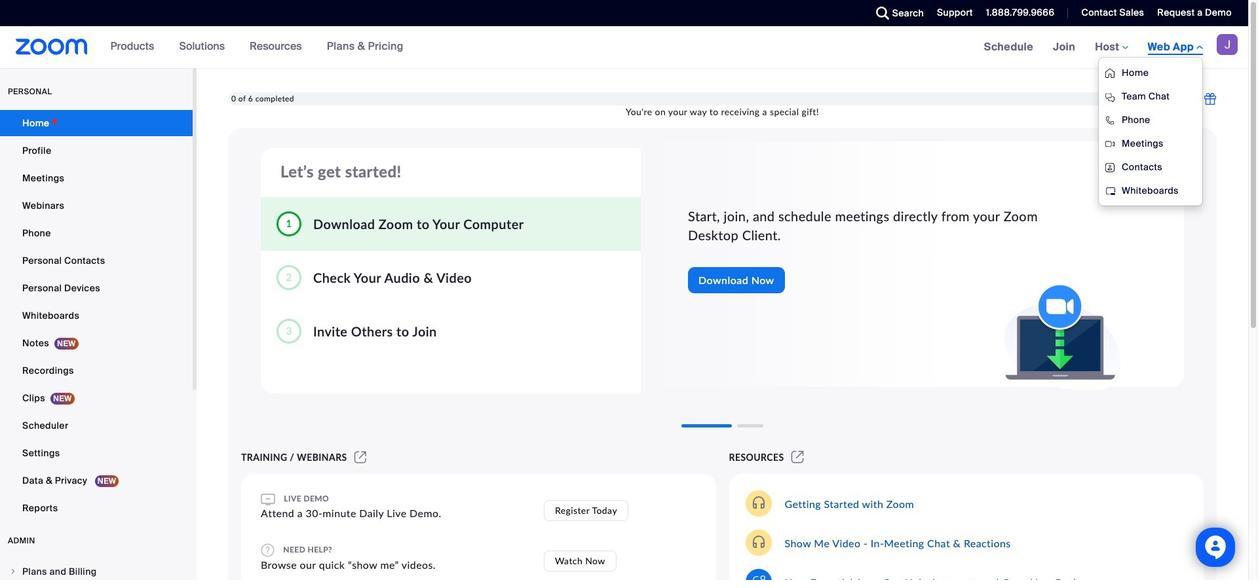 Task type: locate. For each thing, give the bounding box(es) containing it.
1 horizontal spatial window new image
[[790, 452, 806, 463]]

meetings navigation
[[974, 26, 1249, 206]]

0 horizontal spatial window new image
[[352, 452, 368, 463]]

menu item
[[0, 560, 193, 581]]

zoom logo image
[[16, 39, 88, 55]]

banner
[[0, 26, 1249, 206]]

window new image
[[352, 452, 368, 463], [790, 452, 806, 463]]

right image
[[9, 568, 17, 576]]

2 window new image from the left
[[790, 452, 806, 463]]



Task type: describe. For each thing, give the bounding box(es) containing it.
profile picture image
[[1217, 34, 1238, 55]]

1 window new image from the left
[[352, 452, 368, 463]]

personal menu menu
[[0, 110, 193, 523]]

product information navigation
[[101, 26, 414, 68]]



Task type: vqa. For each thing, say whether or not it's contained in the screenshot.
"checked" image
no



